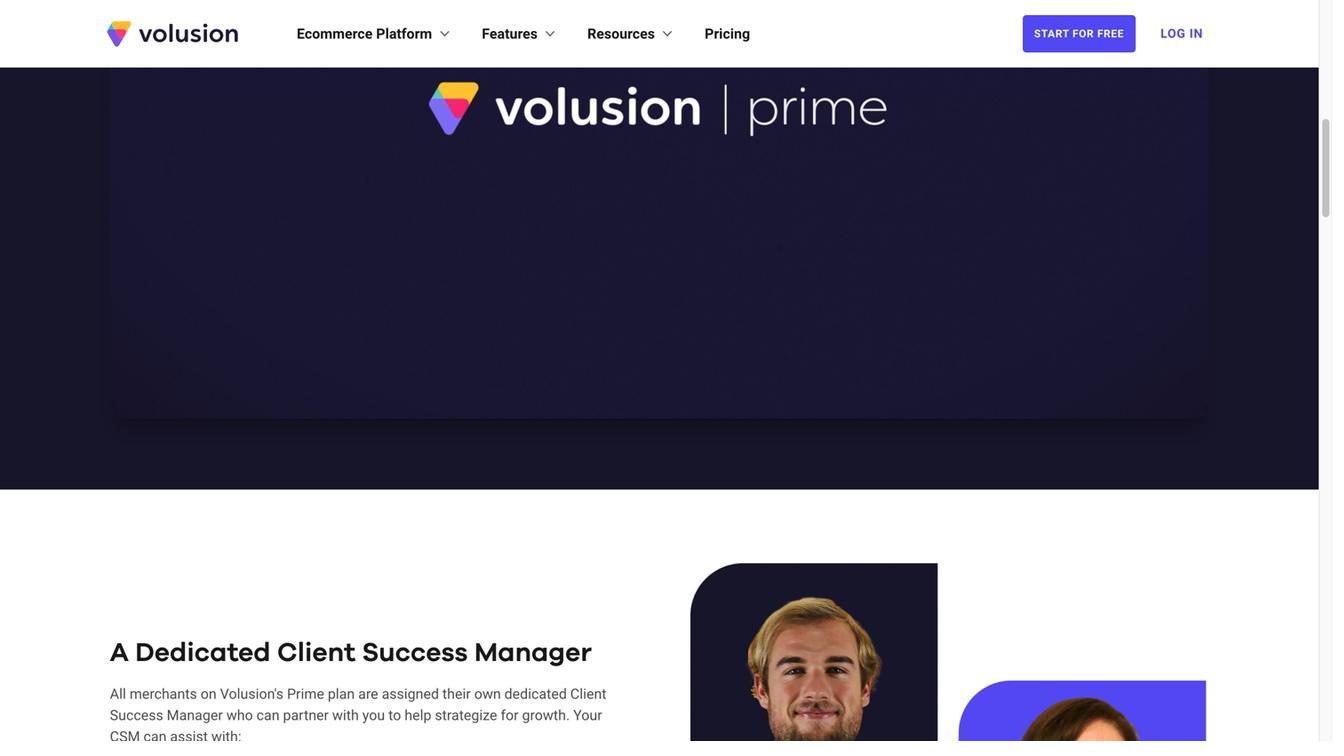 Task type: vqa. For each thing, say whether or not it's contained in the screenshot.
their
yes



Task type: describe. For each thing, give the bounding box(es) containing it.
their
[[443, 686, 471, 703]]

resources button
[[588, 23, 677, 44]]

for
[[501, 707, 519, 724]]

assist
[[170, 729, 208, 741]]

1 horizontal spatial success
[[362, 640, 468, 667]]

on
[[201, 686, 217, 703]]

log in
[[1161, 26, 1204, 41]]

log
[[1161, 26, 1186, 41]]

start
[[1035, 28, 1070, 40]]

assigned
[[382, 686, 439, 703]]

log in link
[[1150, 14, 1214, 53]]

start for free
[[1035, 28, 1125, 40]]

with:
[[211, 729, 242, 741]]

for
[[1073, 28, 1095, 40]]

free
[[1098, 28, 1125, 40]]

features
[[482, 25, 538, 42]]

with
[[332, 707, 359, 724]]

resources
[[588, 25, 655, 42]]

1 horizontal spatial manager
[[474, 640, 592, 667]]

you
[[363, 707, 385, 724]]

your
[[574, 707, 602, 724]]

1 horizontal spatial can
[[257, 707, 280, 724]]

a
[[110, 640, 129, 667]]

volusion's
[[220, 686, 284, 703]]

a dedicated client success manager
[[110, 640, 592, 667]]

ecommerce platform
[[297, 25, 432, 42]]

success inside all merchants on volusion's prime plan are assigned their own dedicated client success manager who can partner with you to help strategize for growth. your csm can assist with:
[[110, 707, 163, 724]]

platform
[[376, 25, 432, 42]]

dedicated
[[135, 640, 271, 667]]

plan
[[328, 686, 355, 703]]

strategize
[[435, 707, 497, 724]]

all
[[110, 686, 126, 703]]

0 vertical spatial client
[[277, 640, 356, 667]]



Task type: locate. For each thing, give the bounding box(es) containing it.
0 vertical spatial manager
[[474, 640, 592, 667]]

manager inside all merchants on volusion's prime plan are assigned their own dedicated client success manager who can partner with you to help strategize for growth. your csm can assist with:
[[167, 707, 223, 724]]

are
[[358, 686, 378, 703]]

all merchants on volusion's prime plan are assigned their own dedicated client success manager who can partner with you to help strategize for growth. your csm can assist with:
[[110, 686, 607, 741]]

dedicated
[[505, 686, 567, 703]]

can right csm
[[144, 729, 167, 741]]

merchants
[[130, 686, 197, 703]]

prime
[[287, 686, 324, 703]]

start for free link
[[1023, 15, 1136, 52]]

in
[[1190, 26, 1204, 41]]

manager up assist
[[167, 707, 223, 724]]

0 horizontal spatial client
[[277, 640, 356, 667]]

ecommerce
[[297, 25, 373, 42]]

1 vertical spatial success
[[110, 707, 163, 724]]

can down volusion's
[[257, 707, 280, 724]]

manager
[[474, 640, 592, 667], [167, 707, 223, 724]]

1 horizontal spatial client
[[571, 686, 607, 703]]

success up 'assigned'
[[362, 640, 468, 667]]

0 vertical spatial success
[[362, 640, 468, 667]]

0 horizontal spatial success
[[110, 707, 163, 724]]

to
[[389, 707, 401, 724]]

partner
[[283, 707, 329, 724]]

success up csm
[[110, 707, 163, 724]]

0 horizontal spatial manager
[[167, 707, 223, 724]]

0 horizontal spatial can
[[144, 729, 167, 741]]

client up your
[[571, 686, 607, 703]]

1 vertical spatial client
[[571, 686, 607, 703]]

pricing
[[705, 25, 750, 42]]

client
[[277, 640, 356, 667], [571, 686, 607, 703]]

can
[[257, 707, 280, 724], [144, 729, 167, 741]]

help
[[405, 707, 432, 724]]

manager up dedicated
[[474, 640, 592, 667]]

success
[[362, 640, 468, 667], [110, 707, 163, 724]]

1 vertical spatial can
[[144, 729, 167, 741]]

own
[[474, 686, 501, 703]]

features button
[[482, 23, 559, 44]]

1 vertical spatial manager
[[167, 707, 223, 724]]

0 vertical spatial can
[[257, 707, 280, 724]]

client inside all merchants on volusion's prime plan are assigned their own dedicated client success manager who can partner with you to help strategize for growth. your csm can assist with:
[[571, 686, 607, 703]]

ecommerce platform button
[[297, 23, 454, 44]]

pricing link
[[705, 23, 750, 44]]

who
[[226, 707, 253, 724]]

client up prime
[[277, 640, 356, 667]]

csm
[[110, 729, 140, 741]]

growth.
[[522, 707, 570, 724]]



